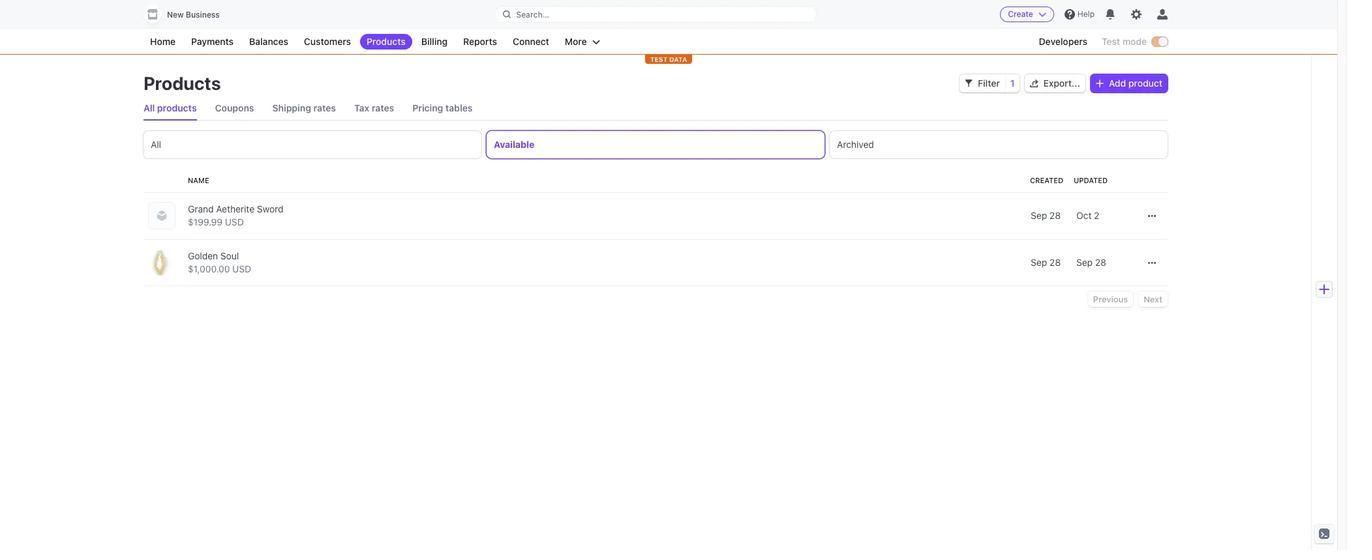 Task type: describe. For each thing, give the bounding box(es) containing it.
sep 28 link for sep 28
[[707, 251, 1066, 275]]

reports link
[[457, 34, 504, 50]]

create button
[[1001, 7, 1055, 22]]

test
[[650, 55, 668, 63]]

balances
[[249, 36, 288, 47]]

new
[[167, 10, 184, 20]]

balances link
[[243, 34, 295, 50]]

billing link
[[415, 34, 454, 50]]

customers
[[304, 36, 351, 47]]

tax rates
[[354, 102, 394, 114]]

$1,000.00
[[188, 264, 230, 275]]

oct 2 link
[[1072, 204, 1132, 228]]

connect link
[[506, 34, 556, 50]]

business
[[186, 10, 220, 20]]

1 svg image from the left
[[965, 80, 973, 88]]

grand aetherite sword $199.99 usd
[[188, 204, 284, 228]]

all for all products
[[144, 102, 155, 114]]

add product link
[[1091, 74, 1168, 93]]

billing
[[421, 36, 448, 47]]

filter
[[978, 78, 1000, 89]]

developers link
[[1033, 34, 1095, 50]]

more button
[[559, 34, 607, 50]]

rates for tax rates
[[372, 102, 394, 114]]

next button
[[1139, 292, 1168, 307]]

sep for sep
[[1031, 257, 1048, 268]]

1 vertical spatial products
[[144, 72, 221, 94]]

svg image inside add product link
[[1096, 80, 1104, 88]]

connect
[[513, 36, 549, 47]]

soul
[[221, 251, 239, 262]]

archived button
[[830, 131, 1168, 159]]

tax
[[354, 102, 370, 114]]

all products
[[144, 102, 197, 114]]

mode
[[1123, 36, 1147, 47]]

export... button
[[1026, 74, 1086, 93]]

all for all
[[151, 139, 161, 150]]

available
[[494, 139, 535, 150]]

developers
[[1039, 36, 1088, 47]]

svg image for oct 2
[[1149, 212, 1157, 220]]

2
[[1095, 210, 1100, 221]]

all button
[[144, 131, 482, 159]]

test mode
[[1102, 36, 1147, 47]]

coupons
[[215, 102, 254, 114]]

customers link
[[298, 34, 358, 50]]

products
[[157, 102, 197, 114]]

updated
[[1074, 176, 1108, 185]]

data
[[670, 55, 688, 63]]

golden soul $1,000.00 usd
[[188, 251, 251, 275]]

test
[[1102, 36, 1121, 47]]

1 horizontal spatial products
[[367, 36, 406, 47]]

tables
[[446, 102, 473, 114]]

svg image inside export... popup button
[[1031, 80, 1039, 88]]

rates for shipping rates
[[314, 102, 336, 114]]

payments link
[[185, 34, 240, 50]]

previous button
[[1088, 292, 1134, 307]]

shipping rates link
[[272, 97, 336, 120]]

oct
[[1077, 210, 1092, 221]]

product
[[1129, 78, 1163, 89]]



Task type: vqa. For each thing, say whether or not it's contained in the screenshot.
4:36:18 PM's 200 OK
no



Task type: locate. For each thing, give the bounding box(es) containing it.
archived
[[837, 139, 874, 150]]

usd down aetherite
[[225, 217, 244, 228]]

1 horizontal spatial rates
[[372, 102, 394, 114]]

pricing
[[413, 102, 443, 114]]

more
[[565, 36, 587, 47]]

all down all products link
[[151, 139, 161, 150]]

0 vertical spatial products
[[367, 36, 406, 47]]

usd down soul
[[232, 264, 251, 275]]

add product
[[1109, 78, 1163, 89]]

shipping
[[272, 102, 311, 114]]

pricing tables
[[413, 102, 473, 114]]

0 vertical spatial all
[[144, 102, 155, 114]]

sep for oct
[[1031, 210, 1048, 221]]

all inside all products link
[[144, 102, 155, 114]]

28 for oct 2
[[1050, 210, 1061, 221]]

tab list
[[144, 97, 1168, 121], [144, 131, 1168, 159]]

svg image left add
[[1096, 80, 1104, 88]]

0 horizontal spatial rates
[[314, 102, 336, 114]]

search…
[[516, 9, 550, 19]]

help button
[[1060, 4, 1100, 25]]

home
[[150, 36, 176, 47]]

rates right tax
[[372, 102, 394, 114]]

export...
[[1044, 78, 1081, 89]]

1 rates from the left
[[314, 102, 336, 114]]

Search… text field
[[496, 6, 816, 23]]

svg image for sep 28
[[1149, 259, 1157, 267]]

2 svg image from the left
[[1096, 80, 1104, 88]]

products up products
[[144, 72, 221, 94]]

coupons link
[[215, 97, 254, 120]]

golden
[[188, 251, 218, 262]]

svg image left filter
[[965, 80, 973, 88]]

sep 28 for oct 2
[[1031, 210, 1061, 221]]

0 vertical spatial usd
[[225, 217, 244, 228]]

2 rates from the left
[[372, 102, 394, 114]]

28 for sep 28
[[1050, 257, 1061, 268]]

grand
[[188, 204, 214, 215]]

1 tab list from the top
[[144, 97, 1168, 121]]

previous
[[1094, 294, 1129, 305]]

1 vertical spatial all
[[151, 139, 161, 150]]

rates
[[314, 102, 336, 114], [372, 102, 394, 114]]

svg image up next
[[1149, 259, 1157, 267]]

0 horizontal spatial svg image
[[965, 80, 973, 88]]

1 vertical spatial tab list
[[144, 131, 1168, 159]]

available button
[[487, 131, 825, 159]]

add
[[1109, 78, 1127, 89]]

products left billing
[[367, 36, 406, 47]]

2 vertical spatial svg image
[[1149, 259, 1157, 267]]

sep
[[1031, 210, 1048, 221], [1031, 257, 1048, 268], [1077, 257, 1093, 268]]

svg image right 1
[[1031, 80, 1039, 88]]

reports
[[463, 36, 497, 47]]

sep 28 for sep 28
[[1031, 257, 1061, 268]]

created
[[1031, 176, 1064, 185]]

1 vertical spatial svg image
[[1149, 212, 1157, 220]]

1 vertical spatial usd
[[232, 264, 251, 275]]

tax rates link
[[354, 97, 394, 120]]

usd inside golden soul $1,000.00 usd
[[232, 264, 251, 275]]

help
[[1078, 9, 1095, 19]]

home link
[[144, 34, 182, 50]]

2 tab list from the top
[[144, 131, 1168, 159]]

new business
[[167, 10, 220, 20]]

all products link
[[144, 97, 197, 120]]

products link
[[360, 34, 412, 50]]

0 vertical spatial svg image
[[1031, 80, 1039, 88]]

test data
[[650, 55, 688, 63]]

svg image right oct 2 link
[[1149, 212, 1157, 220]]

aetherite
[[216, 204, 255, 215]]

usd
[[225, 217, 244, 228], [232, 264, 251, 275]]

sep 28
[[1031, 210, 1061, 221], [1031, 257, 1061, 268], [1077, 257, 1107, 268]]

shipping rates
[[272, 102, 336, 114]]

sep 28 link for oct 2
[[707, 204, 1066, 228]]

svg image
[[1031, 80, 1039, 88], [1149, 212, 1157, 220], [1149, 259, 1157, 267]]

payments
[[191, 36, 234, 47]]

0 horizontal spatial products
[[144, 72, 221, 94]]

svg image
[[965, 80, 973, 88], [1096, 80, 1104, 88]]

all
[[144, 102, 155, 114], [151, 139, 161, 150]]

28
[[1050, 210, 1061, 221], [1050, 257, 1061, 268], [1096, 257, 1107, 268]]

next
[[1144, 294, 1163, 305]]

name
[[188, 176, 209, 185]]

1 horizontal spatial svg image
[[1096, 80, 1104, 88]]

oct 2
[[1077, 210, 1100, 221]]

sword
[[257, 204, 284, 215]]

create
[[1009, 9, 1034, 19]]

$199.99
[[188, 217, 223, 228]]

Search… search field
[[496, 6, 816, 23]]

sep 28 link
[[707, 204, 1066, 228], [707, 251, 1066, 275], [1072, 251, 1132, 275]]

pricing tables link
[[413, 97, 473, 120]]

products
[[367, 36, 406, 47], [144, 72, 221, 94]]

rates right shipping
[[314, 102, 336, 114]]

all inside all button
[[151, 139, 161, 150]]

0 vertical spatial tab list
[[144, 97, 1168, 121]]

usd inside grand aetherite sword $199.99 usd
[[225, 217, 244, 228]]

1
[[1011, 78, 1015, 89]]

tab list containing all
[[144, 131, 1168, 159]]

new business button
[[144, 5, 233, 23]]

all left products
[[144, 102, 155, 114]]

tab list containing all products
[[144, 97, 1168, 121]]



